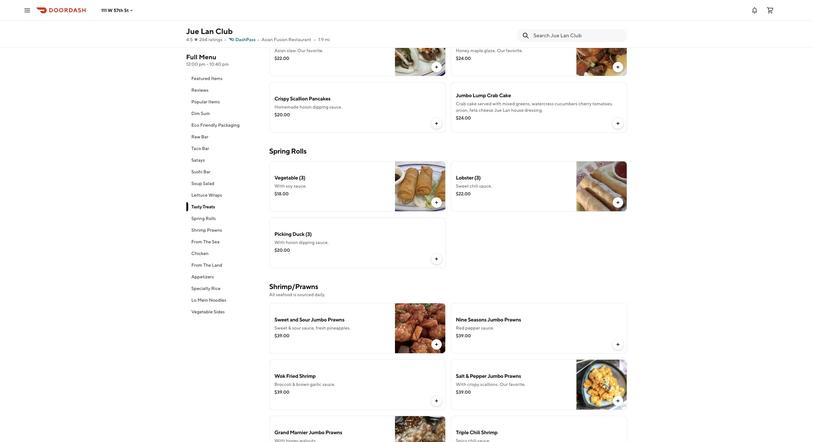 Task type: vqa. For each thing, say whether or not it's contained in the screenshot.
Convenience image
no



Task type: locate. For each thing, give the bounding box(es) containing it.
1 horizontal spatial rolls
[[291, 147, 307, 156]]

appetizers button
[[186, 271, 262, 283]]

• right dashpass
[[258, 37, 260, 42]]

dipping for tasty treats
[[313, 105, 328, 110]]

1 horizontal spatial $22.00
[[456, 192, 471, 197]]

0 horizontal spatial rolls
[[206, 216, 216, 221]]

hoisin down scallion
[[300, 105, 312, 110]]

1 vertical spatial items
[[208, 99, 220, 105]]

1 the from the top
[[203, 240, 211, 245]]

& right salt
[[466, 374, 469, 380]]

lobster (3) image
[[576, 161, 627, 212]]

111 w 57th st
[[101, 8, 129, 13]]

1 vertical spatial crab
[[456, 101, 466, 106]]

1 $20.00 from the top
[[275, 112, 290, 118]]

popular items
[[191, 99, 220, 105]]

sauce. inside the vegetable (3) with soy sauce. $18.00
[[294, 184, 307, 189]]

0 horizontal spatial crab
[[456, 101, 466, 106]]

prawns inside sweet and sour jumbo prawns sweet & sour sauce, fresh pineapples. $39.00
[[328, 317, 345, 323]]

$22.00 down slaw. at the left top of page
[[275, 56, 289, 61]]

bar inside button
[[203, 169, 211, 175]]

• left 1.9
[[314, 37, 316, 42]]

items for featured items
[[211, 76, 223, 81]]

ratings
[[208, 37, 222, 42]]

appetizers
[[191, 275, 214, 280]]

lan down mixed
[[503, 108, 510, 113]]

1 vertical spatial jue
[[494, 108, 502, 113]]

the left the sea
[[203, 240, 211, 245]]

1 vertical spatial treats
[[203, 205, 215, 210]]

land
[[212, 263, 222, 268]]

1 vertical spatial $24.00
[[456, 116, 471, 121]]

dipping inside crispy scallion pancakes homemade hoisin dipping sauce. $20.00
[[313, 105, 328, 110]]

shrimp/prawns all seafood is sourced daily.
[[269, 283, 325, 298]]

0 vertical spatial &
[[288, 326, 291, 331]]

1 horizontal spatial asian
[[275, 48, 286, 53]]

braised oxtail bao buns (3) image
[[395, 26, 446, 76]]

0 vertical spatial asian
[[262, 37, 273, 42]]

$22.00 down chili
[[456, 192, 471, 197]]

$39.00 inside nine seasons jumbo prawns red pepper sauce. $39.00
[[456, 334, 471, 339]]

0 horizontal spatial spring rolls
[[191, 216, 216, 221]]

1 horizontal spatial tasty
[[269, 11, 286, 20]]

dipping for spring rolls
[[299, 240, 315, 245]]

bar right raw
[[201, 134, 208, 140]]

grand
[[275, 430, 289, 436]]

dim
[[191, 111, 200, 116]]

with
[[275, 184, 285, 189], [275, 240, 285, 245], [456, 382, 466, 388]]

shrimp up brown at the left of page
[[299, 374, 316, 380]]

with
[[493, 101, 502, 106]]

raw
[[191, 134, 200, 140]]

with inside the vegetable (3) with soy sauce. $18.00
[[275, 184, 285, 189]]

dipping down pancakes
[[313, 105, 328, 110]]

vegetable up soy
[[275, 175, 298, 181]]

salt
[[456, 374, 465, 380]]

1 horizontal spatial jue
[[494, 108, 502, 113]]

2 vertical spatial shrimp
[[481, 430, 498, 436]]

vegetable inside button
[[191, 310, 213, 315]]

our right glaze.
[[497, 48, 505, 53]]

the for land
[[203, 263, 211, 268]]

0 vertical spatial tasty
[[269, 11, 286, 20]]

bar right taco
[[202, 146, 209, 151]]

1 horizontal spatial pm
[[222, 62, 229, 67]]

vegetable for (3)
[[275, 175, 298, 181]]

the
[[203, 240, 211, 245], [203, 263, 211, 268]]

jumbo right the seasons
[[488, 317, 504, 323]]

onion,
[[456, 108, 469, 113]]

& down fried
[[292, 382, 295, 388]]

taco bar
[[191, 146, 209, 151]]

jumbo right 'marnier'
[[309, 430, 325, 436]]

1 horizontal spatial vegetable
[[275, 175, 298, 181]]

bar right sushi
[[203, 169, 211, 175]]

marnier
[[290, 430, 308, 436]]

tasty up the fusion at top left
[[269, 11, 286, 20]]

favorite. right scallions.
[[509, 382, 526, 388]]

$24.00 inside honey maple glaze. our favorite. $24.00
[[456, 56, 471, 61]]

2 vertical spatial &
[[292, 382, 295, 388]]

our inside salt & pepper jumbo prawns with crispy scallions. our favorite. $39.00
[[500, 382, 508, 388]]

0 vertical spatial jue
[[186, 27, 199, 36]]

add item to cart image
[[434, 65, 439, 70], [434, 121, 439, 126], [434, 200, 439, 206], [615, 200, 621, 206], [434, 257, 439, 262], [434, 343, 439, 348], [434, 399, 439, 404]]

2 horizontal spatial &
[[466, 374, 469, 380]]

jumbo up cake
[[456, 93, 472, 99]]

crab up with
[[487, 93, 498, 99]]

from inside from the sea "button"
[[191, 240, 202, 245]]

0 vertical spatial tasty treats
[[269, 11, 306, 20]]

favorite. right glaze.
[[506, 48, 523, 53]]

sweet left and
[[275, 317, 289, 323]]

1 vertical spatial dipping
[[299, 240, 315, 245]]

(3) inside picking duck (3) with hoisin dipping sauce. $20.00
[[305, 231, 312, 238]]

picking duck (3) with hoisin dipping sauce. $20.00
[[275, 231, 329, 253]]

our down oxtail at the left top of the page
[[298, 48, 306, 53]]

satays button
[[186, 155, 262, 166]]

1 from from the top
[[191, 240, 202, 245]]

picking
[[275, 231, 292, 238]]

hoisin down duck
[[286, 240, 298, 245]]

1 horizontal spatial •
[[258, 37, 260, 42]]

1 horizontal spatial treats
[[287, 11, 306, 20]]

$20.00 down 'homemade'
[[275, 112, 290, 118]]

hoisin inside picking duck (3) with hoisin dipping sauce. $20.00
[[286, 240, 298, 245]]

dipping inside picking duck (3) with hoisin dipping sauce. $20.00
[[299, 240, 315, 245]]

57th
[[114, 8, 123, 13]]

the left land
[[203, 263, 211, 268]]

bar for taco bar
[[202, 146, 209, 151]]

lan
[[201, 27, 214, 36], [503, 108, 510, 113]]

$20.00 inside picking duck (3) with hoisin dipping sauce. $20.00
[[275, 248, 290, 253]]

$24.00 down onion,
[[456, 116, 471, 121]]

0 vertical spatial spring
[[269, 147, 290, 156]]

favorite. down bao at left top
[[307, 48, 323, 53]]

club
[[215, 27, 233, 36]]

daily.
[[315, 293, 325, 298]]

nine seasons jumbo prawns red pepper sauce. $39.00
[[456, 317, 521, 339]]

sweet down lobster
[[456, 184, 469, 189]]

2 $20.00 from the top
[[275, 248, 290, 253]]

with down picking
[[275, 240, 285, 245]]

jue up 4.5
[[186, 27, 199, 36]]

items
[[211, 76, 223, 81], [208, 99, 220, 105]]

0 horizontal spatial •
[[224, 37, 226, 42]]

& left sour
[[288, 326, 291, 331]]

$24.00 down 'honey'
[[456, 56, 471, 61]]

1 vertical spatial $22.00
[[456, 192, 471, 197]]

•
[[224, 37, 226, 42], [258, 37, 260, 42], [314, 37, 316, 42]]

• down club
[[224, 37, 226, 42]]

jumbo inside sweet and sour jumbo prawns sweet & sour sauce, fresh pineapples. $39.00
[[311, 317, 327, 323]]

0 horizontal spatial &
[[288, 326, 291, 331]]

sweet left sour
[[275, 326, 287, 331]]

sauce. inside picking duck (3) with hoisin dipping sauce. $20.00
[[316, 240, 329, 245]]

shrimp/prawns
[[269, 283, 318, 291]]

264
[[199, 37, 207, 42]]

bar for sushi bar
[[203, 169, 211, 175]]

1 horizontal spatial lan
[[503, 108, 510, 113]]

asian down braised
[[275, 48, 286, 53]]

0 vertical spatial $24.00
[[456, 56, 471, 61]]

hoisin
[[300, 105, 312, 110], [286, 240, 298, 245]]

0 vertical spatial $22.00
[[275, 56, 289, 61]]

friendly
[[200, 123, 217, 128]]

2 from from the top
[[191, 263, 202, 268]]

favorite. inside salt & pepper jumbo prawns with crispy scallions. our favorite. $39.00
[[509, 382, 526, 388]]

packaging
[[218, 123, 240, 128]]

sweet
[[456, 184, 469, 189], [275, 317, 289, 323], [275, 326, 287, 331]]

1 vertical spatial bar
[[202, 146, 209, 151]]

shrimp right chili
[[481, 430, 498, 436]]

1 vertical spatial shrimp
[[299, 374, 316, 380]]

from the sea button
[[186, 236, 262, 248]]

items up sum
[[208, 99, 220, 105]]

sourced
[[297, 293, 314, 298]]

jumbo inside jumbo lump crab cake crab cake served with mixed greens, watercress cucumbers cherry tomatoes, onion, feta cheese jue lan house dressing. $24.00
[[456, 93, 472, 99]]

soup
[[191, 181, 202, 186]]

0 vertical spatial shrimp
[[191, 228, 206, 233]]

1 vertical spatial the
[[203, 263, 211, 268]]

asian left the fusion at top left
[[262, 37, 273, 42]]

1 vertical spatial spring
[[191, 216, 205, 221]]

spring rolls inside button
[[191, 216, 216, 221]]

0 vertical spatial dipping
[[313, 105, 328, 110]]

sour
[[292, 326, 301, 331]]

soup salad
[[191, 181, 214, 186]]

1 vertical spatial vegetable
[[191, 310, 213, 315]]

favorite.
[[307, 48, 323, 53], [506, 48, 523, 53], [509, 382, 526, 388]]

crab up onion,
[[456, 101, 466, 106]]

1 horizontal spatial spring
[[269, 147, 290, 156]]

with up $18.00
[[275, 184, 285, 189]]

2 vertical spatial with
[[456, 382, 466, 388]]

$39.00 inside salt & pepper jumbo prawns with crispy scallions. our favorite. $39.00
[[456, 390, 471, 395]]

0 vertical spatial vegetable
[[275, 175, 298, 181]]

shrimp for triple chili shrimp
[[481, 430, 498, 436]]

1 vertical spatial rolls
[[206, 216, 216, 221]]

-
[[206, 62, 208, 67]]

0 vertical spatial $20.00
[[275, 112, 290, 118]]

tasty treats down lettuce wraps
[[191, 205, 215, 210]]

bao
[[308, 39, 317, 45]]

1 vertical spatial $20.00
[[275, 248, 290, 253]]

shrimp up from the sea
[[191, 228, 206, 233]]

fresh
[[316, 326, 326, 331]]

from down "chicken"
[[191, 263, 202, 268]]

oxtail
[[293, 39, 307, 45]]

featured items button
[[186, 73, 262, 84]]

1 vertical spatial with
[[275, 240, 285, 245]]

popular items button
[[186, 96, 262, 108]]

0 horizontal spatial pm
[[199, 62, 206, 67]]

raw bar button
[[186, 131, 262, 143]]

0 vertical spatial from
[[191, 240, 202, 245]]

with inside picking duck (3) with hoisin dipping sauce. $20.00
[[275, 240, 285, 245]]

wraps
[[209, 193, 222, 198]]

tomatoes,
[[593, 101, 613, 106]]

0 vertical spatial hoisin
[[300, 105, 312, 110]]

from inside button
[[191, 263, 202, 268]]

0 horizontal spatial shrimp
[[191, 228, 206, 233]]

broccoli
[[275, 382, 292, 388]]

fusion
[[274, 37, 288, 42]]

0 vertical spatial lan
[[201, 27, 214, 36]]

0 vertical spatial the
[[203, 240, 211, 245]]

1 vertical spatial lan
[[503, 108, 510, 113]]

vegetable (3) with soy sauce. $18.00
[[275, 175, 307, 197]]

the for sea
[[203, 240, 211, 245]]

the inside from the sea "button"
[[203, 240, 211, 245]]

lan up 264 at the left of the page
[[201, 27, 214, 36]]

spring rolls
[[269, 147, 307, 156], [191, 216, 216, 221]]

$24.00
[[456, 56, 471, 61], [456, 116, 471, 121]]

jumbo up fresh
[[311, 317, 327, 323]]

12:00
[[186, 62, 198, 67]]

pm left -
[[199, 62, 206, 67]]

1 horizontal spatial shrimp
[[299, 374, 316, 380]]

1 $24.00 from the top
[[456, 56, 471, 61]]

2 horizontal spatial shrimp
[[481, 430, 498, 436]]

open menu image
[[23, 6, 31, 14]]

1 vertical spatial &
[[466, 374, 469, 380]]

crispy scallion pancakes homemade hoisin dipping sauce. $20.00
[[275, 96, 342, 118]]

jumbo
[[456, 93, 472, 99], [311, 317, 327, 323], [488, 317, 504, 323], [488, 374, 504, 380], [309, 430, 325, 436]]

items up reviews button
[[211, 76, 223, 81]]

0 vertical spatial spring rolls
[[269, 147, 307, 156]]

1 vertical spatial tasty treats
[[191, 205, 215, 210]]

1 horizontal spatial crab
[[487, 93, 498, 99]]

0 horizontal spatial hoisin
[[286, 240, 298, 245]]

0 vertical spatial items
[[211, 76, 223, 81]]

1 horizontal spatial hoisin
[[300, 105, 312, 110]]

1 vertical spatial spring rolls
[[191, 216, 216, 221]]

sauce. inside wok fried shrimp broccoli & brown garlic sauce. $39.00
[[322, 382, 335, 388]]

vegetable inside the vegetable (3) with soy sauce. $18.00
[[275, 175, 298, 181]]

from up "chicken"
[[191, 240, 202, 245]]

2 vertical spatial bar
[[203, 169, 211, 175]]

2 the from the top
[[203, 263, 211, 268]]

pm right 10:40
[[222, 62, 229, 67]]

taco bar button
[[186, 143, 262, 155]]

vegetable for sides
[[191, 310, 213, 315]]

0 horizontal spatial tasty treats
[[191, 205, 215, 210]]

crab
[[487, 93, 498, 99], [456, 101, 466, 106]]

1 vertical spatial hoisin
[[286, 240, 298, 245]]

dipping down duck
[[299, 240, 315, 245]]

2 $24.00 from the top
[[456, 116, 471, 121]]

add item to cart image
[[615, 65, 621, 70], [615, 121, 621, 126], [615, 343, 621, 348], [615, 399, 621, 404]]

$39.00
[[275, 334, 289, 339], [456, 334, 471, 339], [275, 390, 289, 395], [456, 390, 471, 395]]

treats down lettuce wraps
[[203, 205, 215, 210]]

1 vertical spatial from
[[191, 263, 202, 268]]

homemade
[[275, 105, 299, 110]]

shrimp inside wok fried shrimp broccoli & brown garlic sauce. $39.00
[[299, 374, 316, 380]]

jue
[[186, 27, 199, 36], [494, 108, 502, 113]]

0 vertical spatial sweet
[[456, 184, 469, 189]]

tasty treats up the fusion at top left
[[269, 11, 306, 20]]

264 ratings •
[[199, 37, 226, 42]]

rolls inside button
[[206, 216, 216, 221]]

1 horizontal spatial spring rolls
[[269, 147, 307, 156]]

0 vertical spatial bar
[[201, 134, 208, 140]]

vegetable (3) image
[[395, 161, 446, 212]]

jumbo inside salt & pepper jumbo prawns with crispy scallions. our favorite. $39.00
[[488, 374, 504, 380]]

0 horizontal spatial spring
[[191, 216, 205, 221]]

shrimp
[[191, 228, 206, 233], [299, 374, 316, 380], [481, 430, 498, 436]]

jue down with
[[494, 108, 502, 113]]

2 horizontal spatial •
[[314, 37, 316, 42]]

lan inside jumbo lump crab cake crab cake served with mixed greens, watercress cucumbers cherry tomatoes, onion, feta cheese jue lan house dressing. $24.00
[[503, 108, 510, 113]]

braised
[[275, 39, 292, 45]]

bar for raw bar
[[201, 134, 208, 140]]

1 vertical spatial asian
[[275, 48, 286, 53]]

hoisin inside crispy scallion pancakes homemade hoisin dipping sauce. $20.00
[[300, 105, 312, 110]]

the inside the from the land button
[[203, 263, 211, 268]]

featured
[[191, 76, 210, 81]]

dim sum
[[191, 111, 210, 116]]

Item Search search field
[[534, 32, 622, 39]]

slaw.
[[287, 48, 297, 53]]

$20.00 inside crispy scallion pancakes homemade hoisin dipping sauce. $20.00
[[275, 112, 290, 118]]

tasty down lettuce
[[191, 205, 202, 210]]

treats up asian fusion restaurant • 1.9 mi
[[287, 11, 306, 20]]

$39.00 inside wok fried shrimp broccoli & brown garlic sauce. $39.00
[[275, 390, 289, 395]]

0 vertical spatial with
[[275, 184, 285, 189]]

scallion
[[290, 96, 308, 102]]

chili
[[470, 184, 478, 189]]

our right scallions.
[[500, 382, 508, 388]]

fried
[[286, 374, 298, 380]]

vegetable down mein
[[191, 310, 213, 315]]

eco
[[191, 123, 199, 128]]

tasty
[[269, 11, 286, 20], [191, 205, 202, 210]]

rolls
[[291, 147, 307, 156], [206, 216, 216, 221]]

$22.00 inside braised oxtail bao buns (3) asian slaw. our favorite. $22.00
[[275, 56, 289, 61]]

shrimp inside button
[[191, 228, 206, 233]]

0 horizontal spatial tasty
[[191, 205, 202, 210]]

0 horizontal spatial vegetable
[[191, 310, 213, 315]]

1 horizontal spatial &
[[292, 382, 295, 388]]

dipping
[[313, 105, 328, 110], [299, 240, 315, 245]]

sides
[[214, 310, 225, 315]]

with down salt
[[456, 382, 466, 388]]

0 horizontal spatial jue
[[186, 27, 199, 36]]

vegetable
[[275, 175, 298, 181], [191, 310, 213, 315]]

$20.00 down picking
[[275, 248, 290, 253]]

jue inside jumbo lump crab cake crab cake served with mixed greens, watercress cucumbers cherry tomatoes, onion, feta cheese jue lan house dressing. $24.00
[[494, 108, 502, 113]]

prawns
[[207, 228, 222, 233], [328, 317, 345, 323], [504, 317, 521, 323], [504, 374, 521, 380], [326, 430, 342, 436]]

taco
[[191, 146, 201, 151]]

3 add item to cart image from the top
[[615, 343, 621, 348]]

0 horizontal spatial lan
[[201, 27, 214, 36]]

jumbo up scallions.
[[488, 374, 504, 380]]

0 horizontal spatial $22.00
[[275, 56, 289, 61]]



Task type: describe. For each thing, give the bounding box(es) containing it.
1 vertical spatial tasty
[[191, 205, 202, 210]]

sushi
[[191, 169, 203, 175]]

nine
[[456, 317, 467, 323]]

mein
[[198, 298, 208, 303]]

eco friendly packaging button
[[186, 119, 262, 131]]

spring rolls button
[[186, 213, 262, 225]]

lo
[[191, 298, 197, 303]]

prawns inside button
[[207, 228, 222, 233]]

favorite. inside honey maple glaze. our favorite. $24.00
[[506, 48, 523, 53]]

house
[[511, 108, 524, 113]]

3 • from the left
[[314, 37, 316, 42]]

111 w 57th st button
[[101, 8, 134, 13]]

4.5
[[186, 37, 193, 42]]

chicken button
[[186, 248, 262, 260]]

wok fried shrimp broccoli & brown garlic sauce. $39.00
[[275, 374, 335, 395]]

2 add item to cart image from the top
[[615, 121, 621, 126]]

shrimp prawns
[[191, 228, 222, 233]]

$24.00 inside jumbo lump crab cake crab cake served with mixed greens, watercress cucumbers cherry tomatoes, onion, feta cheese jue lan house dressing. $24.00
[[456, 116, 471, 121]]

vegetable sides
[[191, 310, 225, 315]]

braised oxtail bao buns (3) asian slaw. our favorite. $22.00
[[275, 39, 336, 61]]

and
[[290, 317, 298, 323]]

pancakes
[[309, 96, 331, 102]]

2 vertical spatial sweet
[[275, 326, 287, 331]]

shrimp prawns button
[[186, 225, 262, 236]]

restaurant
[[289, 37, 311, 42]]

hoisin for treats
[[300, 105, 312, 110]]

0 items, open order cart image
[[767, 6, 774, 14]]

buns
[[318, 39, 329, 45]]

salt & pepper jumbo prawns image
[[576, 360, 627, 411]]

lump
[[473, 93, 486, 99]]

cake
[[499, 93, 511, 99]]

seasons
[[468, 317, 487, 323]]

(3) inside lobster (3) sweet chili sauce. $22.00
[[474, 175, 481, 181]]

all
[[269, 293, 275, 298]]

wok
[[275, 374, 285, 380]]

specialty rice
[[191, 286, 221, 292]]

items for popular items
[[208, 99, 220, 105]]

0 vertical spatial rolls
[[291, 147, 307, 156]]

asian inside braised oxtail bao buns (3) asian slaw. our favorite. $22.00
[[275, 48, 286, 53]]

lettuce wraps button
[[186, 190, 262, 201]]

popular
[[191, 99, 208, 105]]

$18.00
[[275, 192, 289, 197]]

menu
[[199, 53, 216, 61]]

with inside salt & pepper jumbo prawns with crispy scallions. our favorite. $39.00
[[456, 382, 466, 388]]

dashpass
[[235, 37, 256, 42]]

pepper
[[465, 326, 480, 331]]

red
[[456, 326, 465, 331]]

(3) inside braised oxtail bao buns (3) asian slaw. our favorite. $22.00
[[330, 39, 336, 45]]

sweet and sour jumbo prawns sweet & sour sauce, fresh pineapples. $39.00
[[275, 317, 351, 339]]

prawns inside nine seasons jumbo prawns red pepper sauce. $39.00
[[504, 317, 521, 323]]

$20.00 for tasty
[[275, 112, 290, 118]]

1 add item to cart image from the top
[[615, 65, 621, 70]]

raw bar
[[191, 134, 208, 140]]

jumbo lump crab cake crab cake served with mixed greens, watercress cucumbers cherry tomatoes, onion, feta cheese jue lan house dressing. $24.00
[[456, 93, 613, 121]]

mixed
[[502, 101, 515, 106]]

specialty rice button
[[186, 283, 262, 295]]

full
[[186, 53, 198, 61]]

sauce. inside nine seasons jumbo prawns red pepper sauce. $39.00
[[481, 326, 494, 331]]

honey maple glaze. our favorite. $24.00
[[456, 48, 523, 61]]

sushi bar button
[[186, 166, 262, 178]]

sauce. inside lobster (3) sweet chili sauce. $22.00
[[479, 184, 492, 189]]

sum
[[201, 111, 210, 116]]

our inside honey maple glaze. our favorite. $24.00
[[497, 48, 505, 53]]

salad
[[203, 181, 214, 186]]

prawns inside salt & pepper jumbo prawns with crispy scallions. our favorite. $39.00
[[504, 374, 521, 380]]

1 pm from the left
[[199, 62, 206, 67]]

1 horizontal spatial tasty treats
[[269, 11, 306, 20]]

jumbo inside nine seasons jumbo prawns red pepper sauce. $39.00
[[488, 317, 504, 323]]

4 add item to cart image from the top
[[615, 399, 621, 404]]

0 vertical spatial treats
[[287, 11, 306, 20]]

2 pm from the left
[[222, 62, 229, 67]]

sweet and sour jumbo prawns image
[[395, 304, 446, 354]]

noodles
[[209, 298, 226, 303]]

from for from the land
[[191, 263, 202, 268]]

crispy
[[275, 96, 289, 102]]

111
[[101, 8, 107, 13]]

brown
[[296, 382, 309, 388]]

jue lan club
[[186, 27, 233, 36]]

feta
[[470, 108, 478, 113]]

dressing.
[[525, 108, 543, 113]]

pineapples.
[[327, 326, 351, 331]]

cucumbers
[[555, 101, 578, 106]]

lettuce wraps
[[191, 193, 222, 198]]

sauce. inside crispy scallion pancakes homemade hoisin dipping sauce. $20.00
[[329, 105, 342, 110]]

specialty
[[191, 286, 210, 292]]

lobster (3) sweet chili sauce. $22.00
[[456, 175, 492, 197]]

maple
[[471, 48, 483, 53]]

sour
[[299, 317, 310, 323]]

1 vertical spatial sweet
[[275, 317, 289, 323]]

shrimp for wok fried shrimp broccoli & brown garlic sauce. $39.00
[[299, 374, 316, 380]]

& inside salt & pepper jumbo prawns with crispy scallions. our favorite. $39.00
[[466, 374, 469, 380]]

0 vertical spatial crab
[[487, 93, 498, 99]]

from for from the sea
[[191, 240, 202, 245]]

0 horizontal spatial asian
[[262, 37, 273, 42]]

sea
[[212, 240, 220, 245]]

spring inside the spring rolls button
[[191, 216, 205, 221]]

duck
[[293, 231, 305, 238]]

eco friendly packaging
[[191, 123, 240, 128]]

reviews
[[191, 88, 209, 93]]

lo mein noodles
[[191, 298, 226, 303]]

pepper
[[470, 374, 487, 380]]

cherry
[[579, 101, 592, 106]]

sweet inside lobster (3) sweet chili sauce. $22.00
[[456, 184, 469, 189]]

triple chili shrimp
[[456, 430, 498, 436]]

glazed spare ribs image
[[576, 26, 627, 76]]

our inside braised oxtail bao buns (3) asian slaw. our favorite. $22.00
[[298, 48, 306, 53]]

(3) inside the vegetable (3) with soy sauce. $18.00
[[299, 175, 305, 181]]

honey
[[456, 48, 470, 53]]

favorite. inside braised oxtail bao buns (3) asian slaw. our favorite. $22.00
[[307, 48, 323, 53]]

seafood
[[276, 293, 292, 298]]

reviews button
[[186, 84, 262, 96]]

from the land button
[[186, 260, 262, 271]]

& inside wok fried shrimp broccoli & brown garlic sauce. $39.00
[[292, 382, 295, 388]]

greens,
[[516, 101, 531, 106]]

notification bell image
[[751, 6, 759, 14]]

grand marnier jumbo prawns
[[275, 430, 342, 436]]

$39.00 inside sweet and sour jumbo prawns sweet & sour sauce, fresh pineapples. $39.00
[[275, 334, 289, 339]]

hoisin for rolls
[[286, 240, 298, 245]]

vegetable sides button
[[186, 306, 262, 318]]

& inside sweet and sour jumbo prawns sweet & sour sauce, fresh pineapples. $39.00
[[288, 326, 291, 331]]

chili
[[470, 430, 480, 436]]

2 • from the left
[[258, 37, 260, 42]]

1 • from the left
[[224, 37, 226, 42]]

$20.00 for spring
[[275, 248, 290, 253]]

0 horizontal spatial treats
[[203, 205, 215, 210]]

full menu 12:00 pm - 10:40 pm
[[186, 53, 229, 67]]

lobster
[[456, 175, 474, 181]]

cheese
[[479, 108, 493, 113]]

glaze.
[[484, 48, 496, 53]]

grand marnier jumbo prawns image
[[395, 417, 446, 443]]

st
[[124, 8, 129, 13]]

10:40
[[209, 62, 221, 67]]

$22.00 inside lobster (3) sweet chili sauce. $22.00
[[456, 192, 471, 197]]



